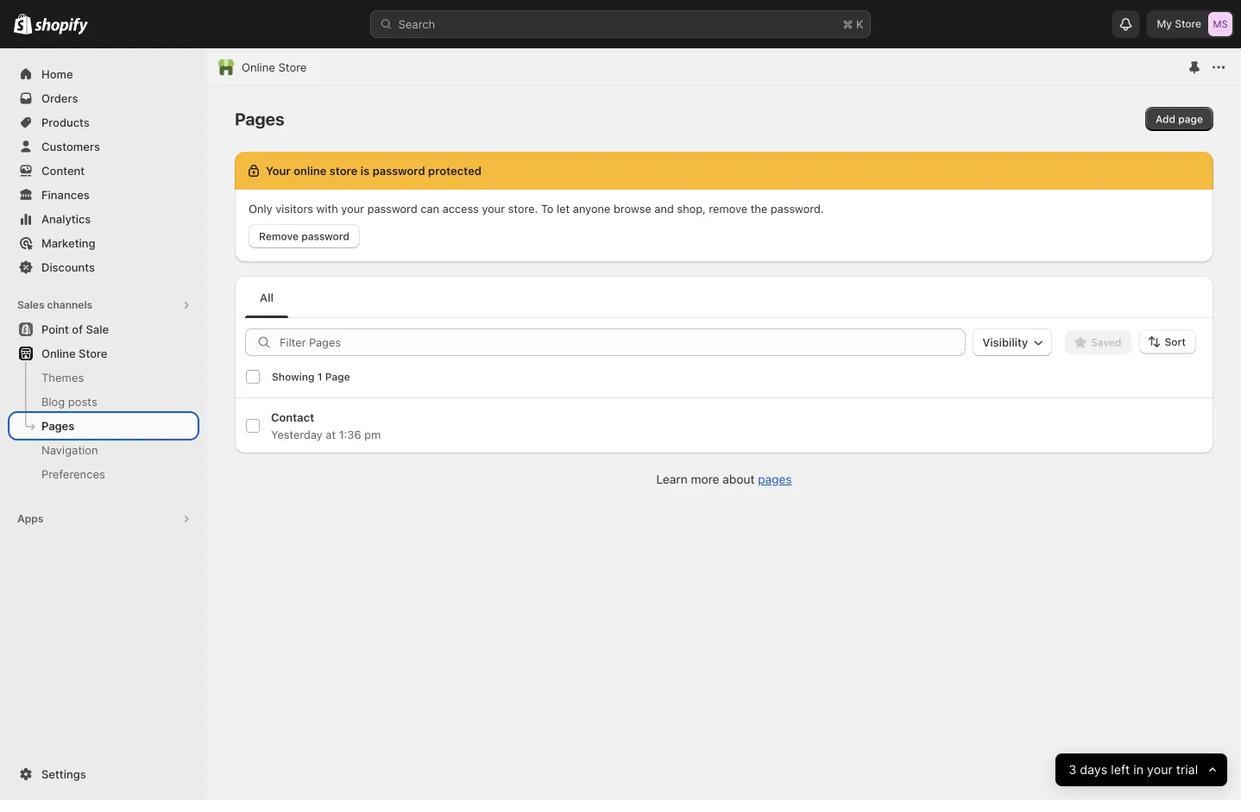 Task type: describe. For each thing, give the bounding box(es) containing it.
point
[[41, 323, 69, 336]]

my store image
[[1208, 12, 1232, 36]]

in
[[1133, 763, 1143, 778]]

themes
[[41, 371, 84, 384]]

days
[[1080, 763, 1107, 778]]

0 horizontal spatial online
[[41, 347, 76, 360]]

home
[[41, 67, 73, 81]]

discounts link
[[10, 255, 197, 280]]

products link
[[10, 110, 197, 135]]

my store
[[1157, 18, 1201, 30]]

sales channels button
[[10, 293, 197, 318]]

search
[[398, 17, 435, 31]]

finances
[[41, 188, 90, 202]]

navigation
[[41, 444, 98, 457]]

blog posts link
[[10, 390, 197, 414]]

navigation link
[[10, 438, 197, 463]]

3
[[1068, 763, 1076, 778]]

0 horizontal spatial online store
[[41, 347, 107, 360]]

settings
[[41, 768, 86, 781]]

channels
[[47, 299, 92, 312]]

discounts
[[41, 261, 95, 274]]

2 vertical spatial store
[[79, 347, 107, 360]]

analytics link
[[10, 207, 197, 231]]

1 horizontal spatial online
[[242, 60, 275, 74]]

settings link
[[10, 763, 197, 787]]

orders link
[[10, 86, 197, 110]]

sales channels
[[17, 299, 92, 312]]

themes link
[[10, 366, 197, 390]]

1 horizontal spatial online store
[[242, 60, 307, 74]]

marketing link
[[10, 231, 197, 255]]

trial
[[1176, 763, 1198, 778]]

customers
[[41, 140, 100, 153]]

finances link
[[10, 183, 197, 207]]

point of sale button
[[0, 318, 207, 342]]

analytics
[[41, 212, 91, 226]]

orders
[[41, 91, 78, 105]]

preferences
[[41, 468, 105, 481]]



Task type: locate. For each thing, give the bounding box(es) containing it.
online store image
[[217, 59, 235, 76]]

1 vertical spatial online
[[41, 347, 76, 360]]

0 vertical spatial online store link
[[242, 59, 307, 76]]

online down point
[[41, 347, 76, 360]]

sales
[[17, 299, 44, 312]]

2 horizontal spatial store
[[1175, 18, 1201, 30]]

0 vertical spatial store
[[1175, 18, 1201, 30]]

posts
[[68, 395, 97, 409]]

point of sale
[[41, 323, 109, 336]]

1 horizontal spatial store
[[278, 60, 307, 74]]

home link
[[10, 62, 197, 86]]

online store
[[242, 60, 307, 74], [41, 347, 107, 360]]

products
[[41, 116, 90, 129]]

⌘ k
[[843, 17, 863, 31]]

online right online store icon
[[242, 60, 275, 74]]

store down sale
[[79, 347, 107, 360]]

0 vertical spatial online store
[[242, 60, 307, 74]]

preferences link
[[10, 463, 197, 487]]

online store right online store icon
[[242, 60, 307, 74]]

online
[[242, 60, 275, 74], [41, 347, 76, 360]]

1 vertical spatial online store link
[[10, 342, 197, 366]]

blog posts
[[41, 395, 97, 409]]

store right online store icon
[[278, 60, 307, 74]]

0 horizontal spatial shopify image
[[14, 13, 32, 34]]

online store link
[[242, 59, 307, 76], [10, 342, 197, 366]]

customers link
[[10, 135, 197, 159]]

apps button
[[10, 507, 197, 532]]

1 vertical spatial online store
[[41, 347, 107, 360]]

1 horizontal spatial shopify image
[[35, 18, 88, 35]]

store
[[1175, 18, 1201, 30], [278, 60, 307, 74], [79, 347, 107, 360]]

pages link
[[10, 414, 197, 438]]

content
[[41, 164, 85, 177]]

k
[[856, 17, 863, 31]]

store right my
[[1175, 18, 1201, 30]]

3 days left in your trial button
[[1055, 754, 1227, 787]]

1 vertical spatial store
[[278, 60, 307, 74]]

pages
[[41, 419, 74, 433]]

3 days left in your trial
[[1068, 763, 1198, 778]]

shopify image
[[14, 13, 32, 34], [35, 18, 88, 35]]

online store link down sale
[[10, 342, 197, 366]]

your
[[1147, 763, 1172, 778]]

left
[[1111, 763, 1130, 778]]

content link
[[10, 159, 197, 183]]

0 vertical spatial online
[[242, 60, 275, 74]]

1 horizontal spatial online store link
[[242, 59, 307, 76]]

0 horizontal spatial store
[[79, 347, 107, 360]]

my
[[1157, 18, 1172, 30]]

online store down point of sale
[[41, 347, 107, 360]]

marketing
[[41, 236, 95, 250]]

point of sale link
[[10, 318, 197, 342]]

apps
[[17, 513, 43, 526]]

blog
[[41, 395, 65, 409]]

of
[[72, 323, 83, 336]]

0 horizontal spatial online store link
[[10, 342, 197, 366]]

⌘
[[843, 17, 853, 31]]

sale
[[86, 323, 109, 336]]

online store link right online store icon
[[242, 59, 307, 76]]



